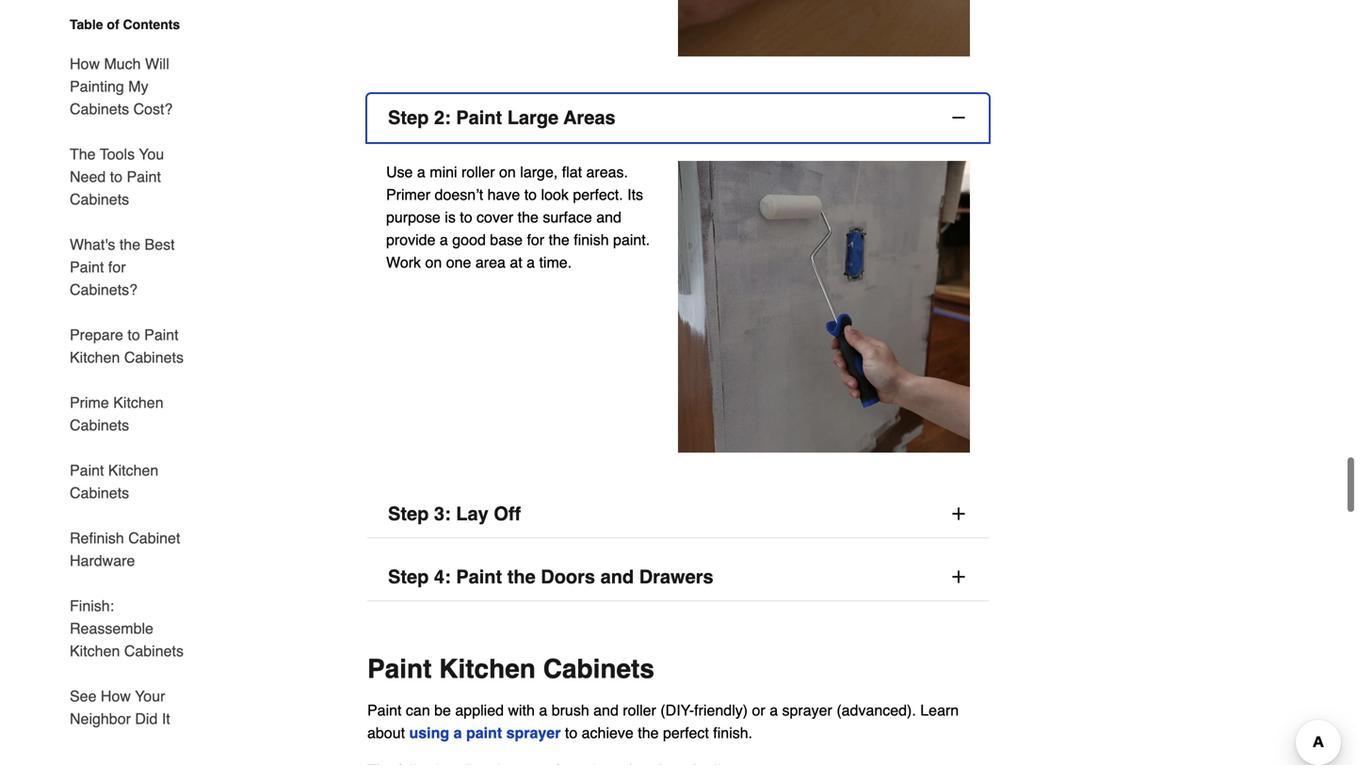 Task type: locate. For each thing, give the bounding box(es) containing it.
roller inside paint can be applied with a brush and roller (diy-friendly) or a sprayer (advanced). learn about
[[623, 701, 656, 718]]

0 horizontal spatial on
[[425, 253, 442, 270]]

cabinets up brush
[[543, 653, 654, 683]]

1 horizontal spatial on
[[499, 162, 516, 180]]

my
[[128, 78, 148, 95]]

paint down "what's"
[[70, 259, 104, 276]]

cabinets up prime kitchen cabinets link
[[124, 349, 184, 366]]

2 vertical spatial and
[[593, 701, 619, 718]]

1 vertical spatial for
[[108, 259, 126, 276]]

neighbor
[[70, 711, 131, 728]]

1 step from the top
[[388, 106, 429, 127]]

plus image inside step 3: lay off button
[[949, 504, 968, 522]]

cabinets inside how much will painting my cabinets cost?
[[70, 100, 129, 118]]

learn
[[920, 701, 959, 718]]

the left doors at the bottom left of the page
[[507, 565, 536, 587]]

0 vertical spatial for
[[527, 230, 544, 248]]

roller up the doesn't
[[461, 162, 495, 180]]

kitchen down reassemble
[[70, 643, 120, 660]]

paint inside the step 4: paint the doors and drawers button
[[456, 565, 502, 587]]

and down perfect.
[[596, 208, 621, 225]]

see how your neighbor did it link
[[70, 674, 196, 731]]

refinish cabinet hardware link
[[70, 516, 196, 584]]

plus image for step 3: lay off
[[949, 504, 968, 522]]

step 4: paint the doors and drawers button
[[367, 553, 989, 601]]

paint down you
[[127, 168, 161, 186]]

and right doors at the bottom left of the page
[[600, 565, 634, 587]]

have
[[487, 185, 520, 202]]

will
[[145, 55, 169, 73]]

step left 4:
[[388, 565, 429, 587]]

cabinets?
[[70, 281, 138, 299]]

cabinets up 'your'
[[124, 643, 184, 660]]

a person rolling white paint onto cabinets. image
[[678, 160, 970, 452]]

paint kitchen cabinets up refinish
[[70, 462, 158, 502]]

cabinets inside paint kitchen cabinets
[[70, 485, 129, 502]]

its
[[627, 185, 643, 202]]

0 horizontal spatial roller
[[461, 162, 495, 180]]

0 vertical spatial sprayer
[[782, 701, 832, 718]]

much
[[104, 55, 141, 73]]

0 horizontal spatial paint kitchen cabinets
[[70, 462, 158, 502]]

0 vertical spatial on
[[499, 162, 516, 180]]

step left 3:
[[388, 502, 429, 524]]

you
[[139, 146, 164, 163]]

on up the have at the top left
[[499, 162, 516, 180]]

paint inside step 2: paint large areas button
[[456, 106, 502, 127]]

1 vertical spatial step
[[388, 502, 429, 524]]

for up cabinets?
[[108, 259, 126, 276]]

paint right 4:
[[456, 565, 502, 587]]

kitchen
[[70, 349, 120, 366], [113, 394, 163, 412], [108, 462, 158, 479], [70, 643, 120, 660], [439, 653, 536, 683]]

prime
[[70, 394, 109, 412]]

on left one
[[425, 253, 442, 270]]

friendly)
[[694, 701, 748, 718]]

0 vertical spatial roller
[[461, 162, 495, 180]]

to right prepare
[[127, 326, 140, 344]]

sprayer
[[782, 701, 832, 718], [506, 724, 561, 741]]

0 horizontal spatial for
[[108, 259, 126, 276]]

prepare
[[70, 326, 123, 344]]

2 step from the top
[[388, 502, 429, 524]]

a
[[417, 162, 425, 180], [440, 230, 448, 248], [527, 253, 535, 270], [539, 701, 547, 718], [770, 701, 778, 718], [454, 724, 462, 741]]

kitchen down prime kitchen cabinets link
[[108, 462, 158, 479]]

1 plus image from the top
[[949, 504, 968, 522]]

step inside step 3: lay off button
[[388, 502, 429, 524]]

prepare to paint kitchen cabinets link
[[70, 313, 196, 380]]

paint kitchen cabinets
[[70, 462, 158, 502], [367, 653, 654, 683]]

paint can be applied with a brush and roller (diy-friendly) or a sprayer (advanced). learn about
[[367, 701, 959, 741]]

kitchen up applied
[[439, 653, 536, 683]]

refinish cabinet hardware
[[70, 530, 180, 570]]

2 vertical spatial step
[[388, 565, 429, 587]]

paint up about
[[367, 701, 402, 718]]

achieve
[[582, 724, 634, 741]]

step left the 2: at the top left of the page
[[388, 106, 429, 127]]

plus image inside the step 4: paint the doors and drawers button
[[949, 567, 968, 586]]

it
[[162, 711, 170, 728]]

the left perfect
[[638, 724, 659, 741]]

a left paint at bottom
[[454, 724, 462, 741]]

perfect.
[[573, 185, 623, 202]]

1 horizontal spatial roller
[[623, 701, 656, 718]]

for right base
[[527, 230, 544, 248]]

kitchen inside finish: reassemble kitchen cabinets
[[70, 643, 120, 660]]

cabinets down need
[[70, 191, 129, 208]]

a right at
[[527, 253, 535, 270]]

on
[[499, 162, 516, 180], [425, 253, 442, 270]]

the
[[518, 208, 539, 225], [549, 230, 570, 248], [119, 236, 140, 253], [507, 565, 536, 587], [638, 724, 659, 741]]

and inside paint can be applied with a brush and roller (diy-friendly) or a sprayer (advanced). learn about
[[593, 701, 619, 718]]

sprayer down with
[[506, 724, 561, 741]]

provide
[[386, 230, 436, 248]]

plus image for step 4: paint the doors and drawers
[[949, 567, 968, 586]]

large,
[[520, 162, 558, 180]]

prime kitchen cabinets link
[[70, 380, 196, 448]]

step inside the step 4: paint the doors and drawers button
[[388, 565, 429, 587]]

cabinets inside prime kitchen cabinets
[[70, 417, 129, 434]]

perfect
[[663, 724, 709, 741]]

to
[[110, 168, 122, 186], [524, 185, 537, 202], [460, 208, 472, 225], [127, 326, 140, 344], [565, 724, 578, 741]]

paint inside paint kitchen cabinets
[[70, 462, 104, 479]]

using a paint sprayer link
[[409, 724, 561, 741]]

applied
[[455, 701, 504, 718]]

what's
[[70, 236, 115, 253]]

kitchen right 'prime'
[[113, 394, 163, 412]]

step 2: paint large areas button
[[367, 93, 989, 141]]

0 vertical spatial how
[[70, 55, 100, 73]]

paint kitchen cabinets link
[[70, 448, 196, 516]]

4:
[[434, 565, 451, 587]]

2 plus image from the top
[[949, 567, 968, 586]]

and up achieve
[[593, 701, 619, 718]]

and
[[596, 208, 621, 225], [600, 565, 634, 587], [593, 701, 619, 718]]

1 vertical spatial how
[[101, 688, 131, 705]]

how much will painting my cabinets cost? link
[[70, 41, 196, 132]]

roller inside use a mini roller on large, flat areas. primer doesn't have to look perfect. its purpose is to cover the surface and provide a good base for the finish paint. work on one area at a time.
[[461, 162, 495, 180]]

off
[[494, 502, 521, 524]]

the left the "best"
[[119, 236, 140, 253]]

cabinets up refinish
[[70, 485, 129, 502]]

roller
[[461, 162, 495, 180], [623, 701, 656, 718]]

paint kitchen cabinets up with
[[367, 653, 654, 683]]

0 vertical spatial plus image
[[949, 504, 968, 522]]

0 vertical spatial paint kitchen cabinets
[[70, 462, 158, 502]]

a right use
[[417, 162, 425, 180]]

to right is
[[460, 208, 472, 225]]

to down large,
[[524, 185, 537, 202]]

cabinets down painting
[[70, 100, 129, 118]]

to down tools
[[110, 168, 122, 186]]

step 3: lay off button
[[367, 489, 989, 538]]

cabinets down 'prime'
[[70, 417, 129, 434]]

primer
[[386, 185, 430, 202]]

use a mini roller on large, flat areas. primer doesn't have to look perfect. its purpose is to cover the surface and provide a good base for the finish paint. work on one area at a time.
[[386, 162, 650, 270]]

1 horizontal spatial sprayer
[[782, 701, 832, 718]]

using a paint sprayer to achieve the perfect finish.
[[409, 724, 753, 741]]

step inside step 2: paint large areas button
[[388, 106, 429, 127]]

0 vertical spatial and
[[596, 208, 621, 225]]

prime kitchen cabinets
[[70, 394, 163, 434]]

paint right prepare
[[144, 326, 179, 344]]

1 horizontal spatial paint kitchen cabinets
[[367, 653, 654, 683]]

cabinets inside finish: reassemble kitchen cabinets
[[124, 643, 184, 660]]

1 vertical spatial on
[[425, 253, 442, 270]]

1 vertical spatial paint kitchen cabinets
[[367, 653, 654, 683]]

finish: reassemble kitchen cabinets
[[70, 598, 184, 660]]

3 step from the top
[[388, 565, 429, 587]]

1 vertical spatial and
[[600, 565, 634, 587]]

plus image
[[949, 504, 968, 522], [949, 567, 968, 586]]

to inside prepare to paint kitchen cabinets
[[127, 326, 140, 344]]

cabinet
[[128, 530, 180, 547]]

how up neighbor
[[101, 688, 131, 705]]

1 vertical spatial sprayer
[[506, 724, 561, 741]]

use
[[386, 162, 413, 180]]

1 vertical spatial plus image
[[949, 567, 968, 586]]

1 vertical spatial roller
[[623, 701, 656, 718]]

0 vertical spatial step
[[388, 106, 429, 127]]

using
[[409, 724, 449, 741]]

1 horizontal spatial for
[[527, 230, 544, 248]]

kitchen down prepare
[[70, 349, 120, 366]]

paint up can
[[367, 653, 432, 683]]

see how your neighbor did it
[[70, 688, 170, 728]]

how up painting
[[70, 55, 100, 73]]

sprayer right or
[[782, 701, 832, 718]]

paint down prime kitchen cabinets
[[70, 462, 104, 479]]

roller left (diy- at bottom
[[623, 701, 656, 718]]

paint right the 2: at the top left of the page
[[456, 106, 502, 127]]

0 horizontal spatial sprayer
[[506, 724, 561, 741]]



Task type: describe. For each thing, give the bounding box(es) containing it.
best
[[145, 236, 175, 253]]

sprayer inside paint can be applied with a brush and roller (diy-friendly) or a sprayer (advanced). learn about
[[782, 701, 832, 718]]

a person painting cabinet frames white. image
[[678, 0, 970, 56]]

finish
[[574, 230, 609, 248]]

paint
[[466, 724, 502, 741]]

see
[[70, 688, 97, 705]]

cost?
[[133, 100, 173, 118]]

the tools you need to paint cabinets
[[70, 146, 164, 208]]

finish: reassemble kitchen cabinets link
[[70, 584, 196, 674]]

kitchen inside prepare to paint kitchen cabinets
[[70, 349, 120, 366]]

step for step 4: paint the doors and drawers
[[388, 565, 429, 587]]

hardware
[[70, 552, 135, 570]]

how much will painting my cabinets cost?
[[70, 55, 173, 118]]

painting
[[70, 78, 124, 95]]

step for step 3: lay off
[[388, 502, 429, 524]]

did
[[135, 711, 158, 728]]

paint inside paint can be applied with a brush and roller (diy-friendly) or a sprayer (advanced). learn about
[[367, 701, 402, 718]]

for inside what's the best paint for cabinets?
[[108, 259, 126, 276]]

base
[[490, 230, 523, 248]]

large
[[507, 106, 559, 127]]

one
[[446, 253, 471, 270]]

refinish
[[70, 530, 124, 547]]

or
[[752, 701, 765, 718]]

finish.
[[713, 724, 753, 741]]

with
[[508, 701, 535, 718]]

3:
[[434, 502, 451, 524]]

to inside the tools you need to paint cabinets
[[110, 168, 122, 186]]

purpose
[[386, 208, 441, 225]]

table of contents
[[70, 17, 180, 32]]

mini
[[430, 162, 457, 180]]

how inside see how your neighbor did it
[[101, 688, 131, 705]]

what's the best paint for cabinets?
[[70, 236, 175, 299]]

of
[[107, 17, 119, 32]]

the tools you need to paint cabinets link
[[70, 132, 196, 222]]

paint inside prepare to paint kitchen cabinets
[[144, 326, 179, 344]]

lay
[[456, 502, 489, 524]]

contents
[[123, 17, 180, 32]]

paint.
[[613, 230, 650, 248]]

paint inside the tools you need to paint cabinets
[[127, 168, 161, 186]]

work
[[386, 253, 421, 270]]

a right or
[[770, 701, 778, 718]]

the inside the step 4: paint the doors and drawers button
[[507, 565, 536, 587]]

brush
[[552, 701, 589, 718]]

reassemble
[[70, 620, 153, 638]]

for inside use a mini roller on large, flat areas. primer doesn't have to look perfect. its purpose is to cover the surface and provide a good base for the finish paint. work on one area at a time.
[[527, 230, 544, 248]]

areas
[[563, 106, 616, 127]]

flat
[[562, 162, 582, 180]]

time.
[[539, 253, 572, 270]]

the inside what's the best paint for cabinets?
[[119, 236, 140, 253]]

what's the best paint for cabinets? link
[[70, 222, 196, 313]]

cover
[[477, 208, 513, 225]]

and inside button
[[600, 565, 634, 587]]

a down is
[[440, 230, 448, 248]]

how inside how much will painting my cabinets cost?
[[70, 55, 100, 73]]

cabinets inside the tools you need to paint cabinets
[[70, 191, 129, 208]]

paint inside what's the best paint for cabinets?
[[70, 259, 104, 276]]

and inside use a mini roller on large, flat areas. primer doesn't have to look perfect. its purpose is to cover the surface and provide a good base for the finish paint. work on one area at a time.
[[596, 208, 621, 225]]

2:
[[434, 106, 451, 127]]

be
[[434, 701, 451, 718]]

paint kitchen cabinets inside 'table of contents' element
[[70, 462, 158, 502]]

finish:
[[70, 598, 114, 615]]

step 2: paint large areas
[[388, 106, 616, 127]]

step for step 2: paint large areas
[[388, 106, 429, 127]]

a right with
[[539, 701, 547, 718]]

areas.
[[586, 162, 628, 180]]

need
[[70, 168, 106, 186]]

look
[[541, 185, 569, 202]]

table
[[70, 17, 103, 32]]

step 3: lay off
[[388, 502, 521, 524]]

doors
[[541, 565, 595, 587]]

your
[[135, 688, 165, 705]]

to down brush
[[565, 724, 578, 741]]

doesn't
[[435, 185, 483, 202]]

prepare to paint kitchen cabinets
[[70, 326, 184, 366]]

kitchen inside prime kitchen cabinets
[[113, 394, 163, 412]]

cabinets inside prepare to paint kitchen cabinets
[[124, 349, 184, 366]]

step 4: paint the doors and drawers
[[388, 565, 714, 587]]

good
[[452, 230, 486, 248]]

can
[[406, 701, 430, 718]]

the up "time."
[[549, 230, 570, 248]]

the up base
[[518, 208, 539, 225]]

is
[[445, 208, 456, 225]]

(advanced).
[[837, 701, 916, 718]]

at
[[510, 253, 522, 270]]

drawers
[[639, 565, 714, 587]]

(diy-
[[660, 701, 694, 718]]

the
[[70, 146, 96, 163]]

surface
[[543, 208, 592, 225]]

area
[[475, 253, 506, 270]]

minus image
[[949, 107, 968, 126]]

about
[[367, 724, 405, 741]]

table of contents element
[[55, 15, 196, 731]]

tools
[[100, 146, 135, 163]]



Task type: vqa. For each thing, say whether or not it's contained in the screenshot.
Blade) in the 'Spitfire 48-In Matte White Led Indoor/Outdoor Flush Mount Propeller Ceiling Fan With Light Remote (3-Blade)'
no



